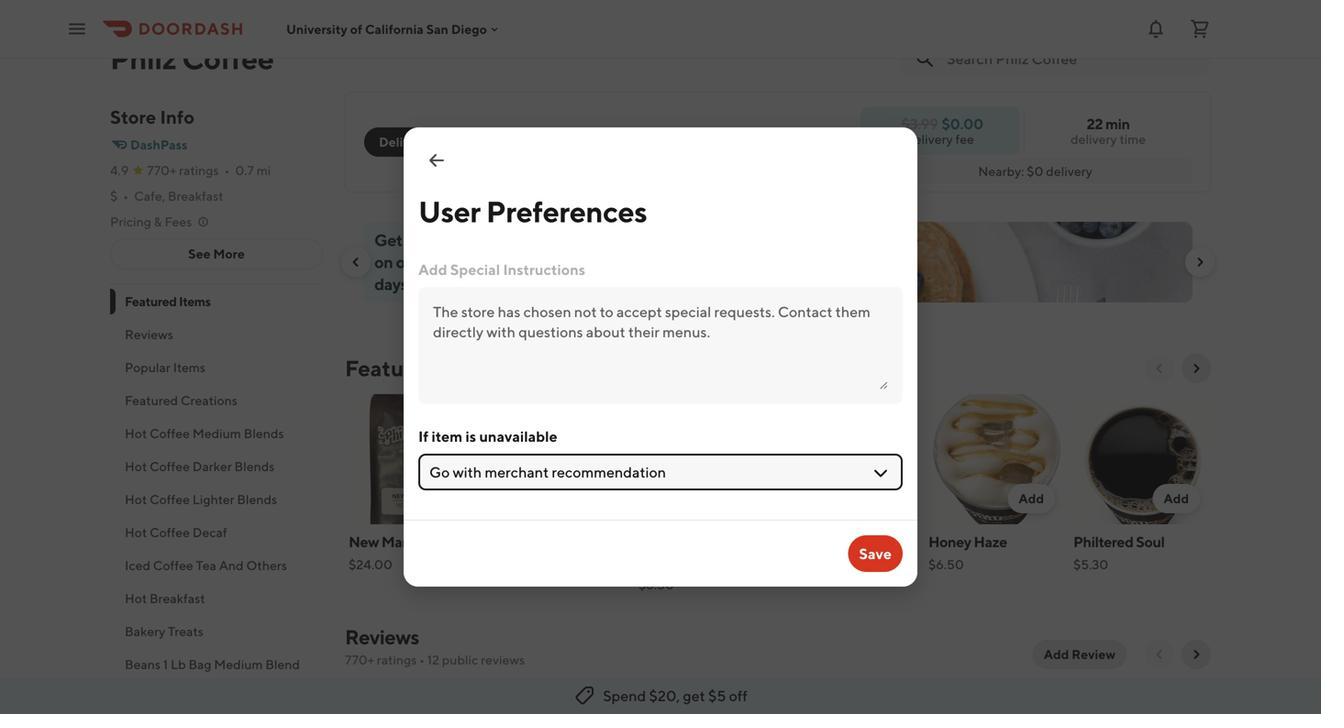 Task type: describe. For each thing, give the bounding box(es) containing it.
see more button
[[111, 240, 322, 269]]

darker
[[192, 459, 232, 474]]

reviews for reviews 770+ ratings • 12 public reviews
[[345, 626, 419, 650]]

2
[[532, 230, 542, 250]]

add review button
[[1033, 641, 1127, 670]]

add for honey haze image
[[1019, 491, 1044, 507]]

1 vertical spatial next button of carousel image
[[1189, 362, 1204, 376]]

Delivery radio
[[364, 128, 443, 157]]

hot coffee decaf button
[[110, 517, 323, 550]]

770+ ratings •
[[147, 163, 230, 178]]

order methods option group
[[364, 128, 514, 157]]

$5
[[708, 688, 726, 705]]

add for silken splendor image
[[584, 491, 609, 507]]

reviews 770+ ratings • 12 public reviews
[[345, 626, 525, 668]]

Item Search search field
[[947, 49, 1197, 69]]

$ • cafe, breakfast
[[110, 189, 224, 204]]

creations
[[181, 393, 238, 408]]

770+ inside reviews 770+ ratings • 12 public reviews
[[345, 653, 374, 668]]

featured inside button
[[125, 393, 178, 408]]

off inside get 40% off your first 2 orders. save up to $10 on orders $15+.  use code 40deal, valid for 45 days
[[442, 230, 463, 250]]

tea
[[196, 558, 216, 574]]

0 vertical spatial 770+
[[147, 163, 176, 178]]

treats
[[168, 625, 204, 640]]

hot coffee decaf
[[125, 525, 227, 541]]

delivery
[[379, 134, 429, 150]]

of
[[350, 21, 362, 36]]

notification bell image
[[1145, 18, 1167, 40]]

store
[[110, 106, 156, 128]]

coffee for hot coffee lighter blends
[[150, 492, 190, 508]]

user
[[419, 195, 481, 229]]

next image
[[1189, 648, 1204, 663]]

get
[[683, 688, 705, 705]]

others
[[246, 558, 287, 574]]

new manhattan image
[[349, 395, 486, 525]]

add inside user preferences dialog
[[419, 261, 447, 279]]

add review
[[1044, 647, 1116, 663]]

1 horizontal spatial •
[[224, 163, 230, 178]]

hot coffee darker blends
[[125, 459, 275, 474]]

more
[[213, 246, 245, 262]]

instructions
[[503, 261, 586, 279]]

spend
[[603, 688, 646, 705]]

hot for hot coffee lighter blends
[[125, 492, 147, 508]]

on
[[374, 252, 393, 272]]

user preferences dialog
[[404, 128, 918, 587]]

popular items
[[125, 360, 206, 375]]

lighter
[[192, 492, 234, 508]]

featured inside heading
[[345, 356, 438, 382]]

blend
[[265, 658, 300, 673]]

preferences
[[486, 195, 647, 229]]

0 horizontal spatial previous button of carousel image
[[349, 255, 363, 270]]

0 horizontal spatial $6.50
[[639, 578, 674, 593]]

$6.50 inside honey haze $6.50
[[929, 558, 964, 573]]

$20,
[[649, 688, 680, 705]]

first
[[501, 230, 529, 250]]

review
[[1072, 647, 1116, 663]]

1
[[163, 658, 168, 673]]

coffee for hot coffee medium blends
[[150, 426, 190, 441]]

time
[[1120, 132, 1146, 147]]

california
[[365, 21, 424, 36]]

university of california san diego
[[286, 21, 487, 36]]

coffee for hot coffee darker blends
[[150, 459, 190, 474]]

add button for honey haze
[[1008, 485, 1055, 514]]

add for philtered soul image
[[1164, 491, 1189, 507]]

dancing
[[784, 534, 838, 551]]

bakery
[[125, 625, 165, 640]]

manhattan
[[382, 534, 453, 551]]

water
[[841, 534, 881, 551]]

delivery for $0
[[1046, 164, 1093, 179]]

reviews for reviews
[[125, 327, 173, 342]]

for
[[664, 252, 685, 272]]

$3.99
[[901, 115, 938, 133]]

hot for hot coffee medium blends
[[125, 426, 147, 441]]

get
[[374, 230, 403, 250]]

featured items heading
[[345, 354, 499, 384]]

0.7
[[235, 163, 254, 178]]

bag
[[189, 658, 212, 673]]

add button for $6.50
[[718, 485, 765, 514]]

$3.99 $0.00 delivery fee
[[901, 115, 984, 147]]

info
[[160, 106, 195, 128]]

beans 1 lb bag medium blend button
[[110, 649, 323, 682]]

philtered soul image
[[1074, 395, 1211, 525]]

beans
[[125, 658, 161, 673]]

lb
[[171, 658, 186, 673]]

add button for philtered soul
[[1153, 485, 1200, 514]]

use
[[485, 252, 514, 272]]

previous image
[[1153, 648, 1167, 663]]

add for new manhattan image
[[439, 491, 464, 507]]

40deal,
[[556, 252, 624, 272]]

0 vertical spatial next button of carousel image
[[1193, 255, 1208, 270]]

nearby:
[[979, 164, 1025, 179]]

decaf
[[192, 525, 227, 541]]

coffee for iced coffee tea and others
[[153, 558, 193, 574]]

45
[[688, 252, 707, 272]]

ratings inside reviews 770+ ratings • 12 public reviews
[[377, 653, 417, 668]]

0 vertical spatial featured items
[[125, 294, 211, 309]]

$10
[[675, 230, 702, 250]]

days
[[374, 274, 408, 294]]

dancing water image
[[784, 395, 921, 525]]

items inside heading
[[442, 356, 499, 382]]

hot for hot coffee decaf
[[125, 525, 147, 541]]

iced coffee tea and others button
[[110, 550, 323, 583]]

pricing & fees button
[[110, 213, 210, 231]]

get 40% off your first 2 orders. save up to $10 on orders $15+.  use code 40deal, valid for 45 days
[[374, 230, 707, 294]]

university
[[286, 21, 348, 36]]

save inside button
[[859, 546, 892, 563]]

iced coffee tea and others
[[125, 558, 287, 574]]



Task type: vqa. For each thing, say whether or not it's contained in the screenshot.
orders.
yes



Task type: locate. For each thing, give the bounding box(es) containing it.
add button
[[490, 391, 635, 586], [428, 485, 475, 514], [573, 485, 620, 514], [718, 485, 765, 514], [863, 485, 910, 514], [1008, 485, 1055, 514], [1153, 485, 1200, 514]]

1 hot from the top
[[125, 426, 147, 441]]

1 horizontal spatial previous button of carousel image
[[1153, 362, 1167, 376]]

1 horizontal spatial save
[[859, 546, 892, 563]]

0 vertical spatial medium
[[192, 426, 241, 441]]

1 horizontal spatial off
[[729, 688, 748, 705]]

bakery treats
[[125, 625, 204, 640]]

None radio
[[432, 128, 514, 157]]

blends inside "button"
[[237, 492, 277, 508]]

items up is
[[442, 356, 499, 382]]

medium right bag
[[214, 658, 263, 673]]

delivery left time
[[1071, 132, 1117, 147]]

1 vertical spatial featured items
[[345, 356, 499, 382]]

pricing & fees
[[110, 214, 192, 229]]

0 vertical spatial reviews
[[125, 327, 173, 342]]

1 vertical spatial blends
[[235, 459, 275, 474]]

save right dancing
[[859, 546, 892, 563]]

spend $20, get $5 off
[[603, 688, 748, 705]]

silken splendor image
[[494, 395, 631, 525]]

reviews
[[481, 653, 525, 668]]

items up featured creations
[[173, 360, 206, 375]]

1 vertical spatial reviews
[[345, 626, 419, 650]]

featured items down 'see'
[[125, 294, 211, 309]]

featured up the popular in the left of the page
[[125, 294, 177, 309]]

hot up hot coffee lighter blends
[[125, 459, 147, 474]]

blends
[[244, 426, 284, 441], [235, 459, 275, 474], [237, 492, 277, 508]]

0 horizontal spatial •
[[123, 189, 129, 204]]

reviews inside reviews button
[[125, 327, 173, 342]]

0 vertical spatial ratings
[[179, 163, 219, 178]]

delivery inside 22 min delivery time
[[1071, 132, 1117, 147]]

Add Special Instructions text field
[[433, 302, 888, 390]]

save inside get 40% off your first 2 orders. save up to $10 on orders $15+.  use code 40deal, valid for 45 days
[[597, 230, 632, 250]]

hot breakfast button
[[110, 583, 323, 616]]

featured up if
[[345, 356, 438, 382]]

public
[[442, 653, 478, 668]]

user preferences
[[419, 195, 647, 229]]

delivery inside $3.99 $0.00 delivery fee
[[907, 132, 953, 147]]

add inside button
[[1044, 647, 1070, 663]]

1 vertical spatial ratings
[[377, 653, 417, 668]]

0 horizontal spatial off
[[442, 230, 463, 250]]

delivery for $0.00
[[907, 132, 953, 147]]

medium down featured creations button
[[192, 426, 241, 441]]

1 horizontal spatial reviews
[[345, 626, 419, 650]]

reviews link
[[345, 626, 419, 650]]

0 vertical spatial •
[[224, 163, 230, 178]]

off
[[442, 230, 463, 250], [729, 688, 748, 705]]

add button for dancing water
[[863, 485, 910, 514]]

previous button of carousel image
[[349, 255, 363, 270], [1153, 362, 1167, 376]]

22
[[1087, 115, 1103, 133]]

new manhattan $24.00
[[349, 534, 453, 573]]

is
[[466, 428, 476, 446]]

off right $5
[[729, 688, 748, 705]]

$0.00
[[942, 115, 984, 133]]

featured
[[125, 294, 177, 309], [345, 356, 438, 382], [125, 393, 178, 408]]

$5.30
[[1074, 558, 1109, 573]]

1 vertical spatial off
[[729, 688, 748, 705]]

1 vertical spatial save
[[859, 546, 892, 563]]

reviews
[[125, 327, 173, 342], [345, 626, 419, 650]]

blends right lighter
[[237, 492, 277, 508]]

• left '12'
[[419, 653, 425, 668]]

• right $
[[123, 189, 129, 204]]

1 vertical spatial previous button of carousel image
[[1153, 362, 1167, 376]]

items
[[179, 294, 211, 309], [442, 356, 499, 382], [173, 360, 206, 375]]

delivery right the $0
[[1046, 164, 1093, 179]]

reviews button
[[110, 318, 323, 352]]

1 horizontal spatial featured items
[[345, 356, 499, 382]]

next button of carousel image
[[1193, 255, 1208, 270], [1189, 362, 1204, 376]]

if
[[419, 428, 429, 446]]

featured items up if
[[345, 356, 499, 382]]

1 vertical spatial 770+
[[345, 653, 374, 668]]

featured down the popular in the left of the page
[[125, 393, 178, 408]]

fee
[[956, 132, 975, 147]]

fees
[[165, 214, 192, 229]]

blends for hot coffee lighter blends
[[237, 492, 277, 508]]

0 horizontal spatial ratings
[[179, 163, 219, 178]]

hot down featured creations
[[125, 426, 147, 441]]

3 hot from the top
[[125, 492, 147, 508]]

save button
[[848, 536, 903, 573]]

hot up iced in the left bottom of the page
[[125, 525, 147, 541]]

1 horizontal spatial 770+
[[345, 653, 374, 668]]

coffee left tea
[[153, 558, 193, 574]]

hot coffee medium blends button
[[110, 418, 323, 451]]

add for dancing water image
[[874, 491, 899, 507]]

0 horizontal spatial featured items
[[125, 294, 211, 309]]

coffee inside "button"
[[150, 492, 190, 508]]

2 vertical spatial featured
[[125, 393, 178, 408]]

0 vertical spatial $6.50
[[929, 558, 964, 573]]

0 vertical spatial blends
[[244, 426, 284, 441]]

blends down featured creations button
[[244, 426, 284, 441]]

770+ down reviews link
[[345, 653, 374, 668]]

valid
[[627, 252, 661, 272]]

1 horizontal spatial $6.50
[[929, 558, 964, 573]]

save left up
[[597, 230, 632, 250]]

0 vertical spatial save
[[597, 230, 632, 250]]

to
[[657, 230, 672, 250]]

back image
[[426, 150, 448, 172]]

honey haze image
[[929, 395, 1066, 525]]

see
[[188, 246, 211, 262]]

0 items, open order cart image
[[1189, 18, 1211, 40]]

featured creations button
[[110, 385, 323, 418]]

nearby: $0 delivery
[[979, 164, 1093, 179]]

orders.
[[544, 230, 594, 250]]

and
[[219, 558, 244, 574]]

2 vertical spatial •
[[419, 653, 425, 668]]

blends right darker
[[235, 459, 275, 474]]

&
[[154, 214, 162, 229]]

popular items button
[[110, 352, 323, 385]]

iced
[[125, 558, 151, 574]]

blends for hot coffee darker blends
[[235, 459, 275, 474]]

dancing water
[[784, 534, 881, 551]]

popular
[[125, 360, 170, 375]]

2 vertical spatial blends
[[237, 492, 277, 508]]

up
[[635, 230, 654, 250]]

philz
[[110, 41, 176, 76]]

delivery
[[907, 132, 953, 147], [1071, 132, 1117, 147], [1046, 164, 1093, 179]]

0 vertical spatial previous button of carousel image
[[349, 255, 363, 270]]

$15+.
[[445, 252, 482, 272]]

coffee up hot coffee decaf at the bottom
[[150, 492, 190, 508]]

blends for hot coffee medium blends
[[244, 426, 284, 441]]

off up $15+.
[[442, 230, 463, 250]]

coffee up info
[[182, 41, 274, 76]]

770+ down 'dashpass'
[[147, 163, 176, 178]]

add button for new manhattan
[[428, 485, 475, 514]]

5 hot from the top
[[125, 592, 147, 607]]

coffee left darker
[[150, 459, 190, 474]]

mi
[[257, 163, 271, 178]]

coffee for hot coffee decaf
[[150, 525, 190, 541]]

philtered soul $5.30
[[1074, 534, 1165, 573]]

see more
[[188, 246, 245, 262]]

featured creations
[[125, 393, 238, 408]]

cafe,
[[134, 189, 165, 204]]

san
[[426, 21, 449, 36]]

honey
[[929, 534, 972, 551]]

1 vertical spatial breakfast
[[150, 592, 205, 607]]

dashpass
[[130, 137, 188, 152]]

0 vertical spatial breakfast
[[168, 189, 224, 204]]

0 horizontal spatial 770+
[[147, 163, 176, 178]]

$0
[[1027, 164, 1044, 179]]

0 vertical spatial off
[[442, 230, 463, 250]]

min
[[1106, 115, 1130, 133]]

orders
[[396, 252, 442, 272]]

unavailable
[[479, 428, 558, 446]]

• left 0.7
[[224, 163, 230, 178]]

coffee
[[182, 41, 274, 76], [150, 426, 190, 441], [150, 459, 190, 474], [150, 492, 190, 508], [150, 525, 190, 541], [153, 558, 193, 574]]

coffee for philz coffee
[[182, 41, 274, 76]]

open menu image
[[66, 18, 88, 40]]

• inside reviews 770+ ratings • 12 public reviews
[[419, 653, 425, 668]]

new
[[349, 534, 379, 551]]

0 horizontal spatial save
[[597, 230, 632, 250]]

1 vertical spatial •
[[123, 189, 129, 204]]

hot coffee lighter blends button
[[110, 484, 323, 517]]

hot coffee lighter blends
[[125, 492, 277, 508]]

0.7 mi
[[235, 163, 271, 178]]

4 hot from the top
[[125, 525, 147, 541]]

items up reviews button on the top left of the page
[[179, 294, 211, 309]]

pricing
[[110, 214, 151, 229]]

reviews down $24.00
[[345, 626, 419, 650]]

add
[[419, 261, 447, 279], [439, 491, 464, 507], [584, 491, 609, 507], [729, 491, 754, 507], [874, 491, 899, 507], [1019, 491, 1044, 507], [1164, 491, 1189, 507], [1044, 647, 1070, 663]]

hot coffee medium blends
[[125, 426, 284, 441]]

4.9
[[110, 163, 129, 178]]

hot up hot coffee decaf at the bottom
[[125, 492, 147, 508]]

iced mint mojito coffee image
[[639, 395, 776, 525]]

breakfast inside "button"
[[150, 592, 205, 607]]

•
[[224, 163, 230, 178], [123, 189, 129, 204], [419, 653, 425, 668]]

12
[[427, 653, 440, 668]]

save
[[597, 230, 632, 250], [859, 546, 892, 563]]

1 vertical spatial medium
[[214, 658, 263, 673]]

beans 1 lb bag medium blend
[[125, 658, 300, 673]]

breakfast up "treats"
[[150, 592, 205, 607]]

add special instructions
[[419, 261, 586, 279]]

coffee left decaf
[[150, 525, 190, 541]]

0 vertical spatial featured
[[125, 294, 177, 309]]

reviews inside reviews 770+ ratings • 12 public reviews
[[345, 626, 419, 650]]

0 horizontal spatial reviews
[[125, 327, 173, 342]]

if item is unavailable
[[419, 428, 558, 446]]

featured items
[[125, 294, 211, 309], [345, 356, 499, 382]]

2 hot from the top
[[125, 459, 147, 474]]

soul
[[1136, 534, 1165, 551]]

1 horizontal spatial ratings
[[377, 653, 417, 668]]

hot for hot breakfast
[[125, 592, 147, 607]]

22 min delivery time
[[1071, 115, 1146, 147]]

items inside button
[[173, 360, 206, 375]]

reviews up the popular in the left of the page
[[125, 327, 173, 342]]

bakery treats button
[[110, 616, 323, 649]]

ratings down reviews link
[[377, 653, 417, 668]]

select promotional banner element
[[738, 303, 819, 336]]

delivery left fee
[[907, 132, 953, 147]]

1 vertical spatial $6.50
[[639, 578, 674, 593]]

delivery for min
[[1071, 132, 1117, 147]]

honey haze $6.50
[[929, 534, 1008, 573]]

hot down iced in the left bottom of the page
[[125, 592, 147, 607]]

$24.00
[[349, 558, 393, 573]]

breakfast down 770+ ratings •
[[168, 189, 224, 204]]

coffee down featured creations
[[150, 426, 190, 441]]

ratings up $ • cafe, breakfast
[[179, 163, 219, 178]]

hot coffee darker blends button
[[110, 451, 323, 484]]

2 horizontal spatial •
[[419, 653, 425, 668]]

1 vertical spatial featured
[[345, 356, 438, 382]]

hot for hot coffee darker blends
[[125, 459, 147, 474]]

add for iced mint mojito coffee image
[[729, 491, 754, 507]]



